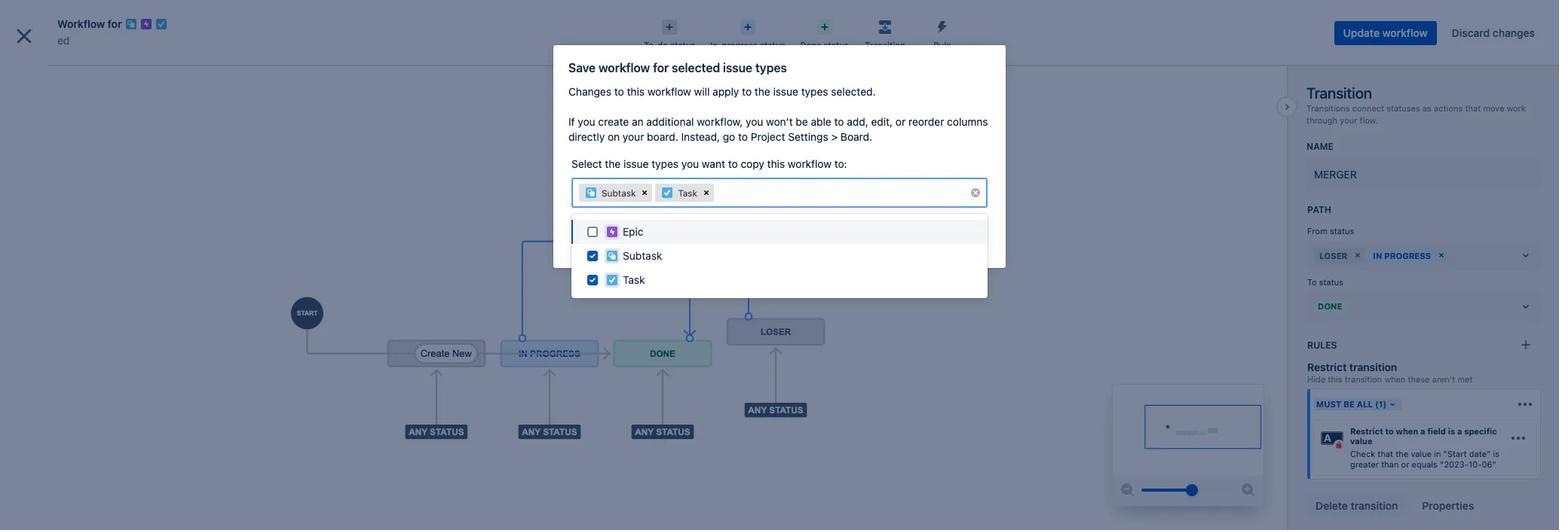 Task type: locate. For each thing, give the bounding box(es) containing it.
workflow down save workflow for selected issue types
[[648, 85, 691, 98]]

0 vertical spatial ed
[[57, 34, 70, 47]]

0 horizontal spatial clear image
[[701, 187, 713, 199]]

to up >
[[835, 115, 844, 128]]

done for done
[[1318, 302, 1343, 312]]

delete
[[1316, 500, 1349, 513]]

the up than
[[1396, 450, 1409, 460]]

0 horizontal spatial this
[[627, 85, 645, 98]]

0 vertical spatial subtask
[[602, 187, 636, 199]]

this
[[627, 85, 645, 98], [768, 158, 785, 170], [1329, 375, 1343, 385]]

that up than
[[1378, 450, 1394, 460]]

0 horizontal spatial task image
[[606, 275, 618, 287]]

transition inside transition transitions connect statuses as actions that move work through your flow.
[[1307, 84, 1373, 102]]

jira software image
[[39, 12, 140, 30], [39, 12, 140, 30]]

specific
[[1465, 427, 1498, 437]]

changes to this workflow will apply to the issue types selected. if you create an additional workflow, you won't be able to add, edit, or reorder columns directly on your board. instead, go to project settings > board.
[[569, 85, 989, 143]]

0 vertical spatial save
[[569, 61, 596, 75]]

0 vertical spatial issue
[[723, 61, 753, 75]]

your down the an
[[623, 130, 644, 143]]

subtask down epic at the left of page
[[623, 250, 663, 262]]

1 horizontal spatial done
[[1318, 302, 1343, 312]]

selected.
[[831, 85, 876, 98]]

the inside restrict to when a field is a specific value check that the value in "start date" is greater than or equals "2023-10-06"
[[1396, 450, 1409, 460]]

0 vertical spatial your
[[1340, 115, 1358, 125]]

types down board.
[[652, 158, 679, 170]]

transition up selected.
[[865, 40, 905, 50]]

subtask right subtask image on the left top
[[602, 187, 636, 199]]

task
[[678, 187, 698, 199], [623, 274, 645, 287]]

0 horizontal spatial a
[[1421, 427, 1426, 437]]

1 horizontal spatial a
[[1458, 427, 1463, 437]]

clear image
[[639, 187, 651, 199], [1353, 250, 1365, 262]]

ed inside transition dialog
[[57, 34, 70, 47]]

0 vertical spatial this
[[627, 85, 645, 98]]

when left "field" on the bottom right
[[1397, 427, 1419, 437]]

to-do status button
[[637, 15, 703, 51]]

task image down subtask icon
[[606, 275, 618, 287]]

loser
[[1320, 251, 1348, 261]]

is
[[1449, 427, 1456, 437], [1494, 450, 1500, 460]]

0 horizontal spatial for
[[108, 17, 122, 30]]

for down do on the top left of page
[[653, 61, 669, 75]]

you left the want
[[682, 158, 699, 170]]

workflow
[[1383, 26, 1428, 39], [599, 61, 650, 75], [648, 85, 691, 98], [788, 158, 832, 170]]

1 horizontal spatial task image
[[662, 187, 674, 199]]

issue down progress
[[723, 61, 753, 75]]

to right "changes"
[[615, 85, 624, 98]]

0 horizontal spatial transition
[[865, 40, 905, 50]]

status right from
[[1330, 227, 1355, 236]]

workflow right the update
[[1383, 26, 1428, 39]]

status inside done status popup button
[[824, 40, 849, 50]]

06"
[[1482, 460, 1497, 470]]

save left and at the right top of page
[[829, 232, 853, 244]]

done inside to status element
[[1318, 302, 1343, 312]]

in
[[1435, 450, 1442, 460]]

0 horizontal spatial or
[[896, 115, 906, 128]]

0 horizontal spatial issue
[[624, 158, 649, 170]]

you
[[578, 115, 596, 128], [746, 115, 764, 128], [682, 158, 699, 170]]

1 vertical spatial the
[[605, 158, 621, 170]]

2 horizontal spatial this
[[1329, 375, 1343, 385]]

0 vertical spatial task image
[[662, 187, 674, 199]]

2 vertical spatial types
[[652, 158, 679, 170]]

issue
[[723, 61, 753, 75], [773, 85, 799, 98], [624, 158, 649, 170]]

1 horizontal spatial clear image
[[1353, 250, 1365, 262]]

or right edit,
[[896, 115, 906, 128]]

clear image
[[970, 187, 982, 199]]

for inside dialog
[[653, 61, 669, 75]]

issue down board.
[[624, 158, 649, 170]]

0 horizontal spatial task
[[623, 274, 645, 287]]

to up than
[[1386, 427, 1394, 437]]

0 horizontal spatial save
[[569, 61, 596, 75]]

0 vertical spatial or
[[896, 115, 906, 128]]

save up "changes"
[[569, 61, 596, 75]]

1 horizontal spatial your
[[1340, 115, 1358, 125]]

1 horizontal spatial task
[[678, 187, 698, 199]]

met
[[1458, 375, 1473, 385]]

0 vertical spatial that
[[1466, 103, 1481, 113]]

0 vertical spatial clear image
[[701, 187, 713, 199]]

2 a from the left
[[1458, 427, 1463, 437]]

0 vertical spatial types
[[756, 61, 787, 75]]

1 vertical spatial clear image
[[1436, 250, 1448, 262]]

project
[[751, 130, 786, 143]]

is up the 06"
[[1494, 450, 1500, 460]]

add,
[[847, 115, 869, 128]]

to right 'go'
[[738, 130, 748, 143]]

0 vertical spatial the
[[755, 85, 771, 98]]

save inside button
[[829, 232, 853, 244]]

done
[[801, 40, 822, 50], [1318, 302, 1343, 312]]

2 vertical spatial the
[[1396, 450, 1409, 460]]

1 horizontal spatial restrict
[[1351, 427, 1384, 437]]

value up the check
[[1351, 437, 1373, 447]]

transition for restrict
[[1350, 361, 1398, 374]]

rule group - level 1 group
[[1308, 389, 1542, 480]]

clear image right the progress
[[1436, 250, 1448, 262]]

1 vertical spatial issue
[[773, 85, 799, 98]]

work
[[1507, 103, 1526, 113]]

for right workflow
[[108, 17, 122, 30]]

1 horizontal spatial value
[[1411, 450, 1432, 460]]

1 horizontal spatial that
[[1466, 103, 1481, 113]]

this up the an
[[627, 85, 645, 98]]

greater
[[1351, 460, 1380, 470]]

for
[[108, 17, 122, 30], [653, 61, 669, 75]]

ed down the ed link
[[45, 66, 58, 78]]

transition up transitions
[[1307, 84, 1373, 102]]

banner
[[0, 0, 1560, 42]]

2 vertical spatial this
[[1329, 375, 1343, 385]]

progress
[[1385, 251, 1432, 261]]

copy
[[741, 158, 765, 170]]

1 vertical spatial is
[[1494, 450, 1500, 460]]

field
[[1428, 427, 1447, 437]]

transition for transition transitions connect statuses as actions that move work through your flow.
[[1307, 84, 1373, 102]]

1 horizontal spatial the
[[755, 85, 771, 98]]

restrict up the check
[[1351, 427, 1384, 437]]

1 vertical spatial task image
[[606, 275, 618, 287]]

2 horizontal spatial types
[[802, 85, 829, 98]]

that left move
[[1466, 103, 1481, 113]]

an
[[632, 115, 644, 128]]

2 horizontal spatial issue
[[773, 85, 799, 98]]

1 horizontal spatial types
[[756, 61, 787, 75]]

1 horizontal spatial this
[[768, 158, 785, 170]]

0 vertical spatial task
[[678, 187, 698, 199]]

directly
[[569, 130, 605, 143]]

create
[[598, 115, 629, 128]]

task image down select the issue types you want to copy this workflow to:
[[662, 187, 674, 199]]

in
[[1374, 251, 1383, 261]]

update workflow
[[1344, 26, 1428, 39]]

actions
[[1435, 103, 1463, 113]]

task image
[[662, 187, 674, 199], [606, 275, 618, 287]]

0 horizontal spatial restrict
[[1308, 361, 1347, 374]]

1 vertical spatial types
[[802, 85, 829, 98]]

restrict inside restrict to when a field is a specific value check that the value in "start date" is greater than or equals "2023-10-06"
[[1351, 427, 1384, 437]]

aren't
[[1433, 375, 1456, 385]]

than
[[1382, 460, 1399, 470]]

date"
[[1470, 450, 1491, 460]]

types inside changes to this workflow will apply to the issue types selected. if you create an additional workflow, you won't be able to add, edit, or reorder columns directly on your board. instead, go to project settings > board.
[[802, 85, 829, 98]]

0 horizontal spatial done
[[801, 40, 822, 50]]

2 vertical spatial transition
[[1351, 500, 1399, 513]]

save for save workflow for selected issue types
[[569, 61, 596, 75]]

0 horizontal spatial that
[[1378, 450, 1394, 460]]

restrict inside "restrict transition hide this transition when these aren't met"
[[1308, 361, 1347, 374]]

workflow down to-
[[599, 61, 650, 75]]

that inside restrict to when a field is a specific value check that the value in "start date" is greater than or equals "2023-10-06"
[[1378, 450, 1394, 460]]

status
[[670, 40, 696, 50], [760, 40, 786, 50], [824, 40, 849, 50], [1330, 227, 1355, 236], [1320, 278, 1344, 287]]

open image
[[1518, 247, 1536, 265]]

1 horizontal spatial is
[[1494, 450, 1500, 460]]

1 vertical spatial for
[[653, 61, 669, 75]]

types
[[756, 61, 787, 75], [802, 85, 829, 98], [652, 158, 679, 170]]

edit,
[[872, 115, 893, 128]]

select
[[572, 158, 602, 170]]

0 vertical spatial when
[[1385, 375, 1406, 385]]

able
[[811, 115, 832, 128]]

add rule image
[[1521, 339, 1533, 351]]

0 vertical spatial transition
[[865, 40, 905, 50]]

properties button
[[1414, 495, 1484, 519]]

transition inside button
[[1351, 500, 1399, 513]]

clear image up epic at the left of page
[[639, 187, 651, 199]]

transitions
[[1307, 103, 1350, 113]]

zoom in image
[[1240, 482, 1258, 500]]

1 vertical spatial transition
[[1345, 375, 1383, 385]]

status right do on the top left of page
[[670, 40, 696, 50]]

clear image for clear image
[[639, 187, 651, 199]]

clear image inside save workflow for selected issue types dialog
[[701, 187, 713, 199]]

be
[[796, 115, 808, 128]]

the up won't
[[755, 85, 771, 98]]

workflow for
[[57, 17, 122, 30]]

a left "field" on the bottom right
[[1421, 427, 1426, 437]]

your inside changes to this workflow will apply to the issue types selected. if you create an additional workflow, you won't be able to add, edit, or reorder columns directly on your board. instead, go to project settings > board.
[[623, 130, 644, 143]]

1 vertical spatial restrict
[[1351, 427, 1384, 437]]

done right in-progress status
[[801, 40, 822, 50]]

1 vertical spatial when
[[1397, 427, 1419, 437]]

done down to status in the bottom right of the page
[[1318, 302, 1343, 312]]

close workflow editor image
[[12, 24, 36, 48]]

save
[[569, 61, 596, 75], [829, 232, 853, 244]]

transition for delete
[[1351, 500, 1399, 513]]

a left 'specific'
[[1458, 427, 1463, 437]]

1 a from the left
[[1421, 427, 1426, 437]]

discard changes button
[[1443, 21, 1545, 45]]

value up equals
[[1411, 450, 1432, 460]]

that inside transition transitions connect statuses as actions that move work through your flow.
[[1466, 103, 1481, 113]]

is right "field" on the bottom right
[[1449, 427, 1456, 437]]

1 vertical spatial subtask
[[623, 250, 663, 262]]

this inside changes to this workflow will apply to the issue types selected. if you create an additional workflow, you won't be able to add, edit, or reorder columns directly on your board. instead, go to project settings > board.
[[627, 85, 645, 98]]

ed
[[57, 34, 70, 47], [45, 66, 58, 78]]

subtask
[[602, 187, 636, 199], [623, 250, 663, 262]]

0 horizontal spatial is
[[1449, 427, 1456, 437]]

will
[[694, 85, 710, 98]]

0 horizontal spatial your
[[623, 130, 644, 143]]

in-progress status
[[711, 40, 786, 50]]

restrict
[[1308, 361, 1347, 374], [1351, 427, 1384, 437]]

0 horizontal spatial clear image
[[639, 187, 651, 199]]

this right copy
[[768, 158, 785, 170]]

0 horizontal spatial types
[[652, 158, 679, 170]]

or inside restrict to when a field is a specific value check that the value in "start date" is greater than or equals "2023-10-06"
[[1402, 460, 1410, 470]]

types down in-progress status
[[756, 61, 787, 75]]

task down select the issue types you want to copy this workflow to:
[[678, 187, 698, 199]]

clear image left 'in'
[[1353, 250, 1365, 262]]

group
[[6, 276, 175, 358], [6, 276, 175, 317], [6, 317, 175, 358]]

go
[[723, 130, 736, 143]]

if
[[569, 115, 575, 128]]

or right than
[[1402, 460, 1410, 470]]

continue
[[877, 232, 921, 244]]

transition inside popup button
[[865, 40, 905, 50]]

restrict up "hide" at the right bottom of the page
[[1308, 361, 1347, 374]]

settings
[[788, 130, 829, 143]]

clear image
[[701, 187, 713, 199], [1436, 250, 1448, 262]]

status right to
[[1320, 278, 1344, 287]]

status up selected.
[[824, 40, 849, 50]]

zoom out image
[[1119, 482, 1137, 500]]

transition for transition
[[865, 40, 905, 50]]

1 vertical spatial value
[[1411, 450, 1432, 460]]

status for done status
[[824, 40, 849, 50]]

1 horizontal spatial for
[[653, 61, 669, 75]]

value
[[1351, 437, 1373, 447], [1411, 450, 1432, 460]]

1 vertical spatial this
[[768, 158, 785, 170]]

0 vertical spatial for
[[108, 17, 122, 30]]

rule button
[[914, 15, 971, 51]]

issue inside changes to this workflow will apply to the issue types selected. if you create an additional workflow, you won't be able to add, edit, or reorder columns directly on your board. instead, go to project settings > board.
[[773, 85, 799, 98]]

1 vertical spatial clear image
[[1353, 250, 1365, 262]]

ed down workflow
[[57, 34, 70, 47]]

your left flow.
[[1340, 115, 1358, 125]]

1 vertical spatial transition
[[1307, 84, 1373, 102]]

1 vertical spatial that
[[1378, 450, 1394, 460]]

types up able
[[802, 85, 829, 98]]

for inside transition dialog
[[108, 17, 122, 30]]

the right select
[[605, 158, 621, 170]]

1 vertical spatial or
[[1402, 460, 1410, 470]]

0 horizontal spatial you
[[578, 115, 596, 128]]

1 vertical spatial save
[[829, 232, 853, 244]]

clear image down select the issue types you want to copy this workflow to:
[[701, 187, 713, 199]]

2 vertical spatial issue
[[624, 158, 649, 170]]

a
[[1421, 427, 1426, 437], [1458, 427, 1463, 437]]

workflow inside changes to this workflow will apply to the issue types selected. if you create an additional workflow, you won't be able to add, edit, or reorder columns directly on your board. instead, go to project settings > board.
[[648, 85, 691, 98]]

you right if
[[578, 115, 596, 128]]

workflow down settings
[[788, 158, 832, 170]]

clear image for open image at the right of the page clear image
[[1436, 250, 1448, 262]]

issue up won't
[[773, 85, 799, 98]]

1 vertical spatial your
[[623, 130, 644, 143]]

status right progress
[[760, 40, 786, 50]]

0 vertical spatial restrict
[[1308, 361, 1347, 374]]

1 horizontal spatial transition
[[1307, 84, 1373, 102]]

0 horizontal spatial value
[[1351, 437, 1373, 447]]

clear image inside from status element
[[1436, 250, 1448, 262]]

do
[[658, 40, 668, 50]]

0 vertical spatial clear image
[[639, 187, 651, 199]]

1 vertical spatial done
[[1318, 302, 1343, 312]]

task down epic at the left of page
[[623, 274, 645, 287]]

Search field
[[1273, 9, 1424, 33]]

0 vertical spatial done
[[801, 40, 822, 50]]

to-do status
[[644, 40, 696, 50]]

1 horizontal spatial save
[[829, 232, 853, 244]]

that
[[1466, 103, 1481, 113], [1378, 450, 1394, 460]]

this right "hide" at the right bottom of the page
[[1329, 375, 1343, 385]]

subtask image
[[606, 250, 618, 262]]

1 horizontal spatial or
[[1402, 460, 1410, 470]]

transition
[[865, 40, 905, 50], [1307, 84, 1373, 102]]

when left the these
[[1385, 375, 1406, 385]]

you up project
[[746, 115, 764, 128]]

2 horizontal spatial the
[[1396, 450, 1409, 460]]

apply
[[713, 85, 739, 98]]

done inside popup button
[[801, 40, 822, 50]]

0 vertical spatial transition
[[1350, 361, 1398, 374]]

1 horizontal spatial clear image
[[1436, 250, 1448, 262]]



Task type: describe. For each thing, give the bounding box(es) containing it.
to
[[1308, 278, 1317, 287]]

won't
[[766, 115, 793, 128]]

save workflow for selected issue types dialog
[[554, 45, 1006, 269]]

clear image for open image at the right of the page
[[1353, 250, 1365, 262]]

to right the want
[[728, 158, 738, 170]]

clear image for clear image corresponding to clear image
[[701, 187, 713, 199]]

name
[[1307, 141, 1334, 153]]

>
[[832, 130, 838, 143]]

task inside save workflow for selected issue types dialog
[[678, 187, 698, 199]]

status inside in-progress status popup button
[[760, 40, 786, 50]]

path
[[1308, 205, 1332, 216]]

transition dialog
[[0, 0, 1560, 531]]

"start
[[1444, 450, 1467, 460]]

epic image
[[606, 226, 618, 238]]

when inside "restrict transition hide this transition when these aren't met"
[[1385, 375, 1406, 385]]

1 horizontal spatial you
[[682, 158, 699, 170]]

discard changes
[[1452, 26, 1536, 39]]

your inside transition transitions connect statuses as actions that move work through your flow.
[[1340, 115, 1358, 125]]

instead,
[[681, 130, 720, 143]]

changes
[[1493, 26, 1536, 39]]

want
[[702, 158, 726, 170]]

to status element
[[1308, 292, 1542, 322]]

transition transitions connect statuses as actions that move work through your flow.
[[1307, 84, 1526, 125]]

0 horizontal spatial the
[[605, 158, 621, 170]]

update
[[1344, 26, 1380, 39]]

as
[[1423, 103, 1432, 113]]

board.
[[841, 130, 873, 143]]

save and continue button
[[820, 226, 930, 250]]

these
[[1409, 375, 1430, 385]]

done status
[[801, 40, 849, 50]]

cancel
[[945, 232, 979, 244]]

from status element
[[1308, 241, 1542, 271]]

restrict transition hide this transition when these aren't met
[[1308, 361, 1473, 385]]

status for to status
[[1320, 278, 1344, 287]]

1 vertical spatial ed
[[45, 66, 58, 78]]

done for done status
[[801, 40, 822, 50]]

save and continue
[[829, 232, 921, 244]]

done status button
[[793, 15, 857, 51]]

changes
[[569, 85, 612, 98]]

through
[[1307, 115, 1338, 125]]

"2023-
[[1441, 460, 1469, 470]]

to-
[[644, 40, 658, 50]]

open image
[[1518, 298, 1536, 316]]

flow.
[[1360, 115, 1379, 125]]

statuses
[[1387, 103, 1421, 113]]

subtask image
[[585, 187, 597, 199]]

0 vertical spatial is
[[1449, 427, 1456, 437]]

connect
[[1353, 103, 1385, 113]]

epic
[[623, 226, 644, 238]]

select the issue types you want to copy this workflow to:
[[572, 158, 848, 170]]

reorder
[[909, 115, 945, 128]]

progress
[[722, 40, 758, 50]]

you're in the workflow viewfinder, use the arrow keys to move it element
[[1113, 385, 1264, 476]]

additional
[[647, 115, 694, 128]]

rule
[[934, 40, 952, 50]]

this inside "restrict transition hide this transition when these aren't met"
[[1329, 375, 1343, 385]]

discard
[[1452, 26, 1491, 39]]

workflow inside button
[[1383, 26, 1428, 39]]

status inside to-do status popup button
[[670, 40, 696, 50]]

restrict for transition
[[1308, 361, 1347, 374]]

merger
[[1315, 169, 1358, 181]]

workflow
[[57, 17, 105, 30]]

status for from status
[[1330, 227, 1355, 236]]

delete transition
[[1316, 500, 1399, 513]]

to inside restrict to when a field is a specific value check that the value in "start date" is greater than or equals "2023-10-06"
[[1386, 427, 1394, 437]]

the inside changes to this workflow will apply to the issue types selected. if you create an additional workflow, you won't be able to add, edit, or reorder columns directly on your board. instead, go to project settings > board.
[[755, 85, 771, 98]]

in progress
[[1374, 251, 1432, 261]]

board.
[[647, 130, 679, 143]]

restrict to when a field is a specific value check that the value in "start date" is greater than or equals "2023-10-06"
[[1351, 427, 1500, 470]]

or inside changes to this workflow will apply to the issue types selected. if you create an additional workflow, you won't be able to add, edit, or reorder columns directly on your board. instead, go to project settings > board.
[[896, 115, 906, 128]]

Zoom level range field
[[1142, 476, 1235, 506]]

check
[[1351, 450, 1376, 460]]

equals
[[1412, 460, 1438, 470]]

transition button
[[857, 15, 914, 51]]

to right apply
[[742, 85, 752, 98]]

move
[[1484, 103, 1505, 113]]

to:
[[835, 158, 848, 170]]

save workflow for selected issue types
[[569, 61, 787, 75]]

1 horizontal spatial issue
[[723, 61, 753, 75]]

from
[[1308, 227, 1328, 236]]

10-
[[1469, 460, 1482, 470]]

on
[[608, 130, 620, 143]]

and
[[856, 232, 874, 244]]

save for save and continue
[[829, 232, 853, 244]]

2 horizontal spatial you
[[746, 115, 764, 128]]

from status
[[1308, 227, 1355, 236]]

primary element
[[9, 0, 1273, 42]]

to status
[[1308, 278, 1344, 287]]

1 vertical spatial task
[[623, 274, 645, 287]]

workflow,
[[697, 115, 743, 128]]

selected
[[672, 61, 720, 75]]

subtask inside save workflow for selected issue types dialog
[[602, 187, 636, 199]]

ed link
[[57, 32, 70, 50]]

rules
[[1308, 340, 1338, 351]]

when inside restrict to when a field is a specific value check that the value in "start date" is greater than or equals "2023-10-06"
[[1397, 427, 1419, 437]]

in-progress status button
[[703, 15, 793, 51]]

delete transition button
[[1307, 495, 1408, 519]]

0 vertical spatial value
[[1351, 437, 1373, 447]]

columns
[[947, 115, 989, 128]]

in-
[[711, 40, 722, 50]]

hide
[[1308, 375, 1326, 385]]

update workflow button
[[1335, 21, 1437, 45]]

restrict for to
[[1351, 427, 1384, 437]]



Task type: vqa. For each thing, say whether or not it's contained in the screenshot.
Type to search all fields Text Field
no



